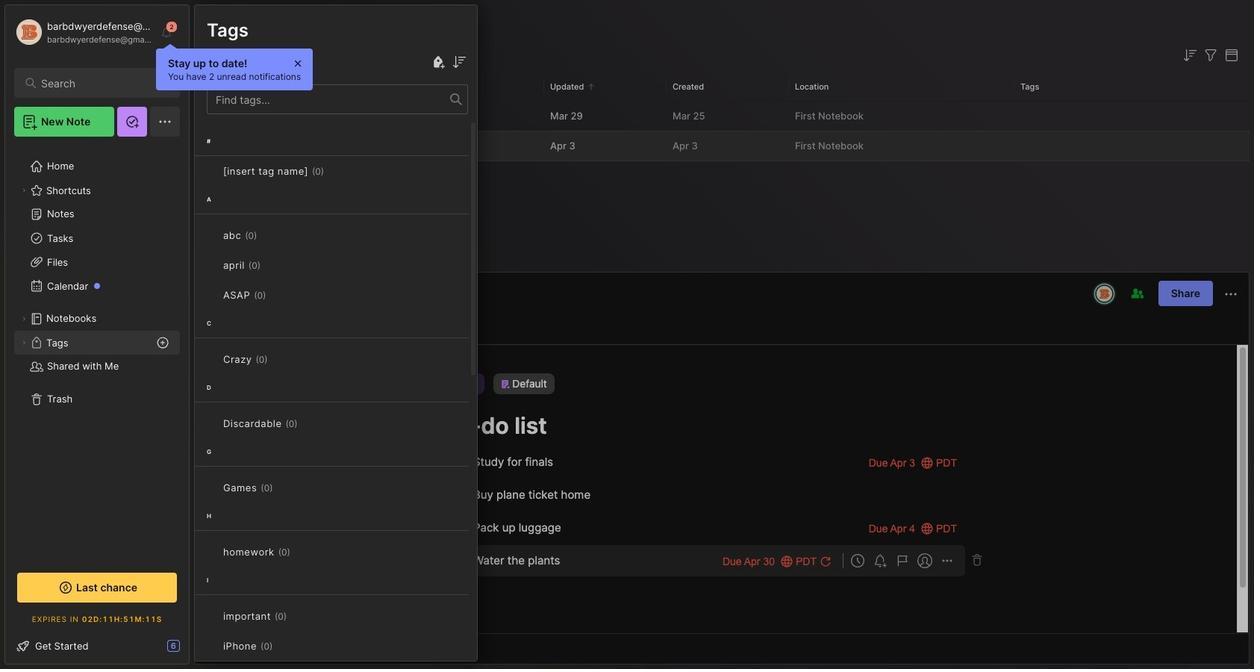 Task type: locate. For each thing, give the bounding box(es) containing it.
Tag actions field
[[324, 164, 348, 178], [261, 258, 285, 273], [266, 287, 290, 302], [273, 480, 297, 495], [290, 544, 314, 559], [273, 638, 297, 653]]

click to collapse image
[[189, 641, 200, 659]]

Sort field
[[450, 53, 468, 71]]

Find tags… text field
[[208, 89, 450, 109]]

tag actions image
[[324, 165, 348, 177], [261, 259, 285, 271], [266, 289, 290, 301], [273, 482, 297, 494], [273, 640, 297, 652]]

tag actions image
[[290, 546, 314, 558]]

row group
[[194, 102, 1250, 162], [195, 126, 477, 669]]

None search field
[[41, 74, 167, 92]]

add tag image
[[229, 640, 247, 658]]

expand tags image
[[19, 338, 28, 347]]

Account field
[[14, 17, 152, 47]]

sort options image
[[450, 53, 468, 71]]

note window element
[[194, 272, 1250, 665]]

tooltip
[[156, 43, 313, 90]]

none search field inside main element
[[41, 74, 167, 92]]

tree
[[5, 146, 189, 556]]



Task type: describe. For each thing, give the bounding box(es) containing it.
add a reminder image
[[204, 640, 222, 658]]

tree inside main element
[[5, 146, 189, 556]]

Note Editor text field
[[195, 344, 1249, 633]]

main element
[[0, 0, 194, 669]]

create new tag image
[[429, 53, 447, 71]]

barbdwyerdefense@gmail.com avatar image
[[1097, 286, 1112, 302]]

Help and Learning task checklist field
[[5, 634, 189, 658]]

expand note image
[[205, 285, 223, 303]]

Search text field
[[41, 76, 167, 90]]

expand notebooks image
[[19, 314, 28, 323]]



Task type: vqa. For each thing, say whether or not it's contained in the screenshot.
Create New Tag image
yes



